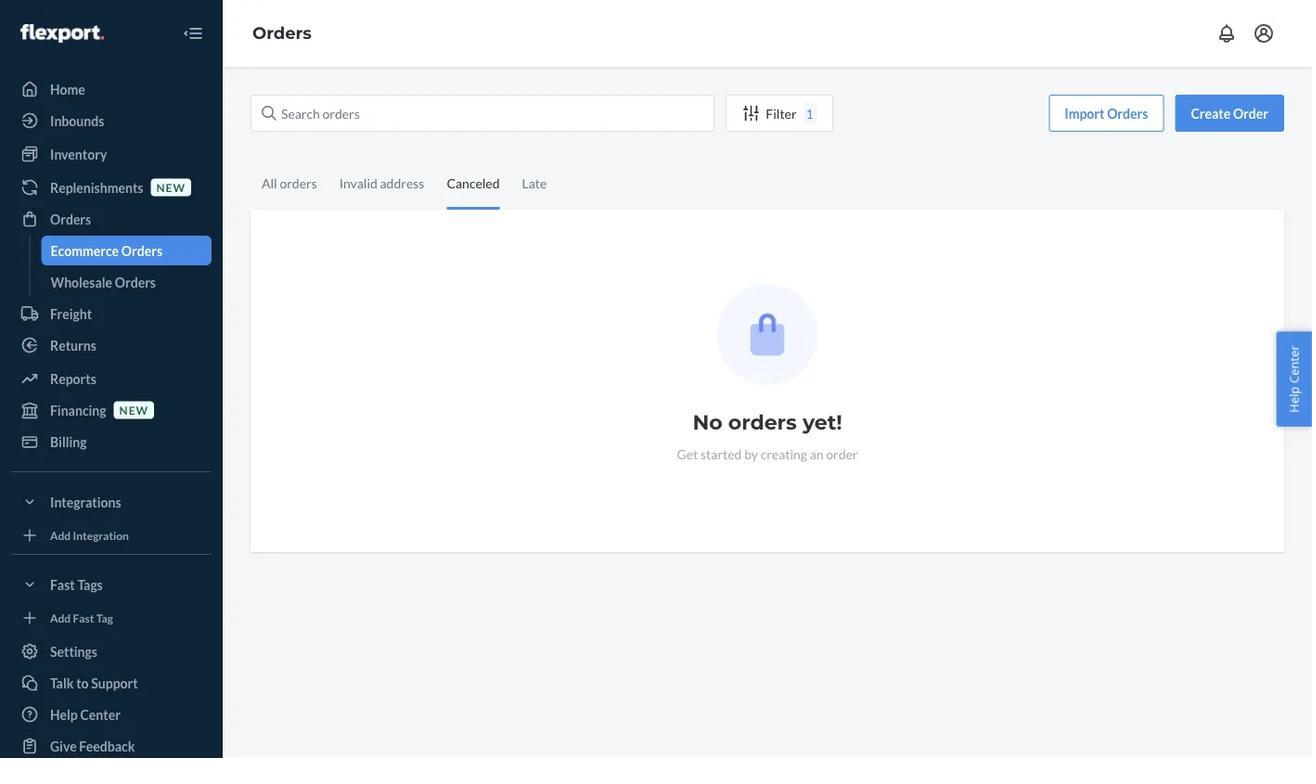 Task type: locate. For each thing, give the bounding box(es) containing it.
orders for wholesale orders
[[115, 274, 156, 290]]

0 vertical spatial fast
[[50, 577, 75, 593]]

1 vertical spatial fast
[[73, 611, 94, 625]]

1 horizontal spatial help center
[[1286, 345, 1303, 413]]

integrations button
[[11, 487, 212, 517]]

all orders
[[262, 175, 317, 191]]

0 vertical spatial help
[[1286, 387, 1303, 413]]

new down inventory link
[[156, 180, 186, 194]]

0 vertical spatial orders link
[[252, 23, 312, 43]]

import
[[1065, 105, 1105, 121]]

invalid
[[339, 175, 378, 191]]

wholesale orders
[[51, 274, 156, 290]]

talk to support
[[50, 675, 138, 691]]

home
[[50, 81, 85, 97]]

0 vertical spatial center
[[1286, 345, 1303, 383]]

0 horizontal spatial help
[[50, 707, 78, 723]]

0 horizontal spatial new
[[119, 403, 149, 417]]

orders
[[280, 175, 317, 191], [728, 410, 797, 435]]

ecommerce
[[51, 243, 119, 258]]

fast
[[50, 577, 75, 593], [73, 611, 94, 625]]

orders link up ecommerce orders
[[11, 204, 212, 234]]

help center button
[[1277, 331, 1312, 427]]

1 horizontal spatial new
[[156, 180, 186, 194]]

0 vertical spatial add
[[50, 529, 71, 542]]

no orders yet!
[[693, 410, 842, 435]]

talk to support button
[[11, 668, 212, 698]]

orders link
[[252, 23, 312, 43], [11, 204, 212, 234]]

0 vertical spatial orders
[[280, 175, 317, 191]]

add fast tag
[[50, 611, 113, 625]]

orders right 'all'
[[280, 175, 317, 191]]

help center
[[1286, 345, 1303, 413], [50, 707, 121, 723]]

1 horizontal spatial center
[[1286, 345, 1303, 383]]

import orders
[[1065, 105, 1148, 121]]

0 horizontal spatial center
[[80, 707, 121, 723]]

invalid address
[[339, 175, 425, 191]]

give
[[50, 738, 77, 754]]

orders up wholesale orders link
[[121, 243, 162, 258]]

get started by creating an order
[[677, 446, 858, 462]]

fast inside dropdown button
[[50, 577, 75, 593]]

1 horizontal spatial orders
[[728, 410, 797, 435]]

add for add integration
[[50, 529, 71, 542]]

reports
[[50, 371, 96, 387]]

help center inside button
[[1286, 345, 1303, 413]]

0 horizontal spatial help center
[[50, 707, 121, 723]]

empty list image
[[717, 284, 818, 385]]

0 horizontal spatial orders link
[[11, 204, 212, 234]]

support
[[91, 675, 138, 691]]

1 vertical spatial center
[[80, 707, 121, 723]]

address
[[380, 175, 425, 191]]

help
[[1286, 387, 1303, 413], [50, 707, 78, 723]]

1 vertical spatial orders link
[[11, 204, 212, 234]]

add integration link
[[11, 524, 212, 547]]

0 vertical spatial new
[[156, 180, 186, 194]]

add
[[50, 529, 71, 542], [50, 611, 71, 625]]

1 vertical spatial help
[[50, 707, 78, 723]]

freight link
[[11, 299, 212, 329]]

filter
[[766, 105, 797, 121]]

feedback
[[79, 738, 135, 754]]

create order link
[[1175, 95, 1285, 132]]

0 vertical spatial help center
[[1286, 345, 1303, 413]]

orders inside button
[[1107, 105, 1148, 121]]

1
[[806, 105, 814, 121]]

orders
[[252, 23, 312, 43], [1107, 105, 1148, 121], [50, 211, 91, 227], [121, 243, 162, 258], [115, 274, 156, 290]]

add fast tag link
[[11, 607, 212, 629]]

inbounds link
[[11, 106, 212, 136]]

1 vertical spatial new
[[119, 403, 149, 417]]

orders right import
[[1107, 105, 1148, 121]]

orders up get started by creating an order
[[728, 410, 797, 435]]

create
[[1191, 105, 1231, 121]]

by
[[744, 446, 758, 462]]

search image
[[262, 106, 277, 121]]

add for add fast tag
[[50, 611, 71, 625]]

1 add from the top
[[50, 529, 71, 542]]

fast left tag
[[73, 611, 94, 625]]

returns
[[50, 337, 96, 353]]

1 vertical spatial add
[[50, 611, 71, 625]]

orders up search image
[[252, 23, 312, 43]]

1 vertical spatial orders
[[728, 410, 797, 435]]

orders link up search image
[[252, 23, 312, 43]]

freight
[[50, 306, 92, 322]]

orders for import orders
[[1107, 105, 1148, 121]]

give feedback button
[[11, 731, 212, 758]]

reports link
[[11, 364, 212, 394]]

orders down the ecommerce orders link
[[115, 274, 156, 290]]

new
[[156, 180, 186, 194], [119, 403, 149, 417]]

fast left tags
[[50, 577, 75, 593]]

replenishments
[[50, 180, 143, 195]]

all
[[262, 175, 277, 191]]

tags
[[77, 577, 103, 593]]

add left integration
[[50, 529, 71, 542]]

add up the settings
[[50, 611, 71, 625]]

1 horizontal spatial help
[[1286, 387, 1303, 413]]

orders for ecommerce orders
[[121, 243, 162, 258]]

ecommerce orders link
[[41, 236, 212, 265]]

new for replenishments
[[156, 180, 186, 194]]

0 horizontal spatial orders
[[280, 175, 317, 191]]

help center link
[[11, 700, 212, 730]]

new down reports link
[[119, 403, 149, 417]]

center
[[1286, 345, 1303, 383], [80, 707, 121, 723]]

2 add from the top
[[50, 611, 71, 625]]

order
[[1233, 105, 1269, 121]]



Task type: vqa. For each thing, say whether or not it's contained in the screenshot.
Talk to Support button
yes



Task type: describe. For each thing, give the bounding box(es) containing it.
creating
[[761, 446, 807, 462]]

returns link
[[11, 330, 212, 360]]

no
[[693, 410, 723, 435]]

1 horizontal spatial orders link
[[252, 23, 312, 43]]

order
[[826, 446, 858, 462]]

wholesale orders link
[[41, 267, 212, 297]]

late
[[522, 175, 547, 191]]

help inside button
[[1286, 387, 1303, 413]]

fast tags
[[50, 577, 103, 593]]

import orders button
[[1049, 95, 1164, 132]]

get
[[677, 446, 698, 462]]

talk
[[50, 675, 74, 691]]

integrations
[[50, 494, 121, 510]]

new for financing
[[119, 403, 149, 417]]

financing
[[50, 402, 106, 418]]

Search orders text field
[[251, 95, 715, 132]]

create order
[[1191, 105, 1269, 121]]

filter 1
[[766, 105, 814, 121]]

to
[[76, 675, 89, 691]]

orders for no
[[728, 410, 797, 435]]

settings
[[50, 644, 97, 659]]

billing
[[50, 434, 87, 450]]

yet!
[[803, 410, 842, 435]]

inventory
[[50, 146, 107, 162]]

wholesale
[[51, 274, 112, 290]]

ecommerce orders
[[51, 243, 162, 258]]

give feedback
[[50, 738, 135, 754]]

add integration
[[50, 529, 129, 542]]

home link
[[11, 74, 212, 104]]

1 vertical spatial help center
[[50, 707, 121, 723]]

integration
[[73, 529, 129, 542]]

orders up ecommerce
[[50, 211, 91, 227]]

center inside button
[[1286, 345, 1303, 383]]

started
[[701, 446, 742, 462]]

inbounds
[[50, 113, 104, 129]]

fast tags button
[[11, 570, 212, 600]]

flexport logo image
[[20, 24, 104, 43]]

billing link
[[11, 427, 212, 457]]

tag
[[96, 611, 113, 625]]

open notifications image
[[1216, 22, 1238, 45]]

inventory link
[[11, 139, 212, 169]]

an
[[810, 446, 824, 462]]

open account menu image
[[1253, 22, 1275, 45]]

canceled
[[447, 175, 500, 191]]

settings link
[[11, 637, 212, 666]]

close navigation image
[[182, 22, 204, 45]]

orders for all
[[280, 175, 317, 191]]



